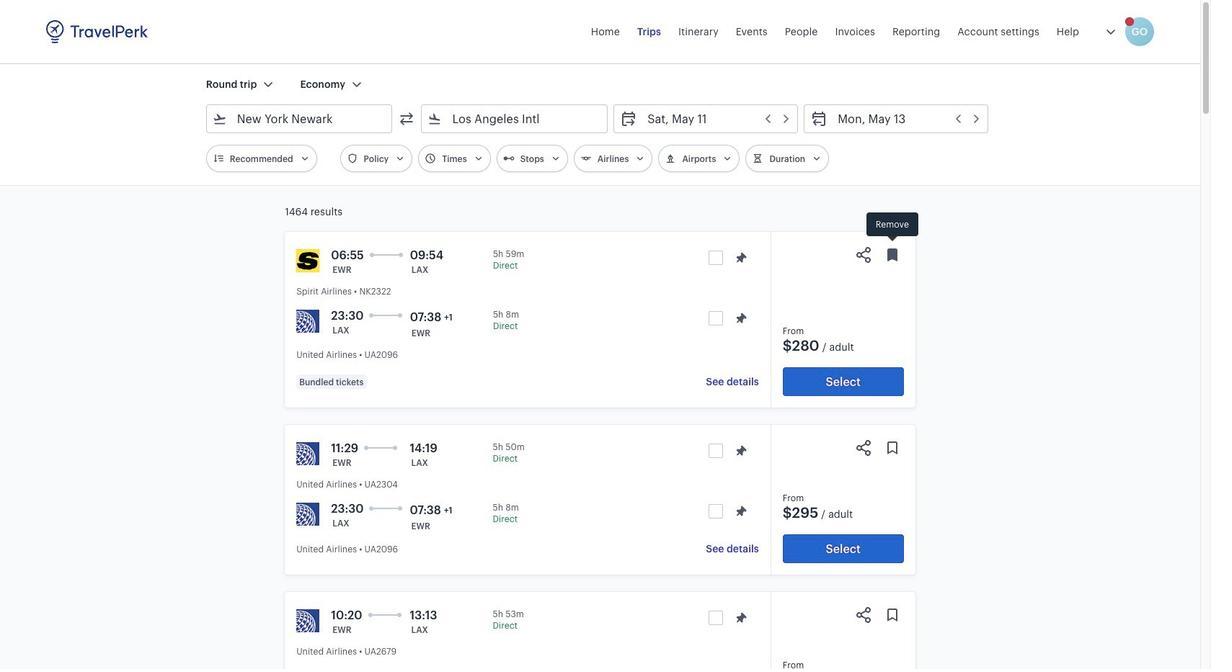 Task type: vqa. For each thing, say whether or not it's contained in the screenshot.
Depart text box
no



Task type: describe. For each thing, give the bounding box(es) containing it.
3 united airlines image from the top
[[296, 610, 319, 633]]

spirit airlines image
[[296, 249, 319, 273]]

To search field
[[442, 107, 588, 130]]

Depart field
[[637, 107, 792, 130]]

united airlines image
[[296, 503, 319, 526]]



Task type: locate. For each thing, give the bounding box(es) containing it.
tooltip
[[867, 213, 918, 244]]

0 vertical spatial united airlines image
[[296, 310, 319, 333]]

1 vertical spatial united airlines image
[[296, 443, 319, 466]]

2 united airlines image from the top
[[296, 443, 319, 466]]

2 vertical spatial united airlines image
[[296, 610, 319, 633]]

1 united airlines image from the top
[[296, 310, 319, 333]]

From search field
[[227, 107, 373, 130]]

united airlines image
[[296, 310, 319, 333], [296, 443, 319, 466], [296, 610, 319, 633]]

Return field
[[828, 107, 982, 130]]



